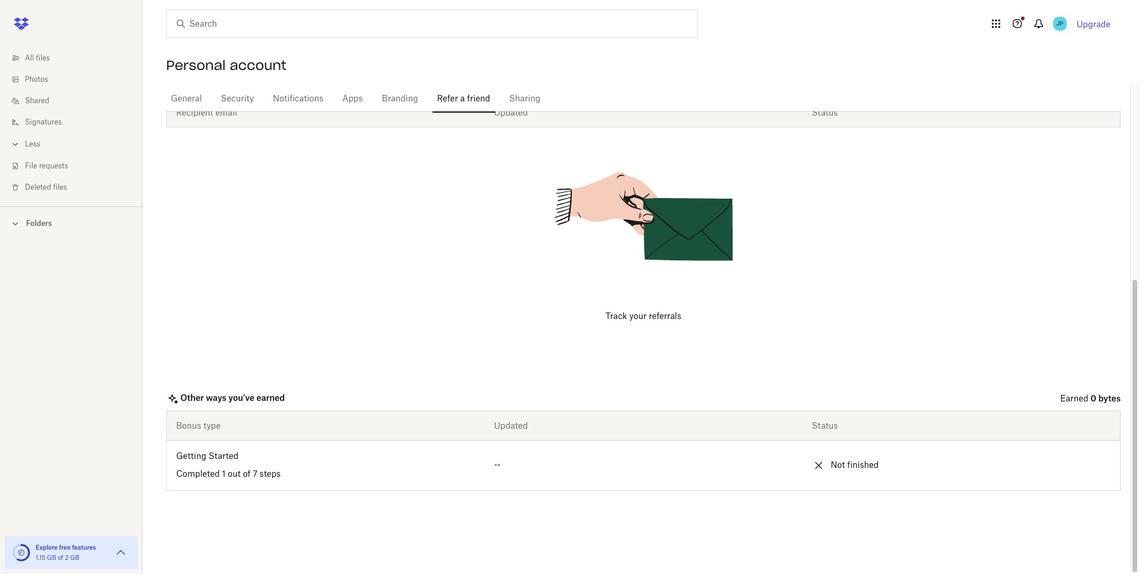 Task type: vqa. For each thing, say whether or not it's contained in the screenshot.
2nd option from the bottom of the Sharing Modal dialog
no



Task type: locate. For each thing, give the bounding box(es) containing it.
not
[[831, 462, 846, 470]]

file requests
[[25, 163, 68, 170]]

file requests link
[[9, 156, 142, 177]]

jp button
[[1051, 14, 1070, 33]]

-
[[494, 462, 498, 470], [498, 462, 501, 470]]

security
[[221, 95, 254, 103]]

of left 2
[[58, 556, 63, 562]]

getting
[[176, 453, 206, 461]]

less image
[[9, 138, 21, 150]]

0 horizontal spatial files
[[36, 55, 50, 62]]

files for deleted files
[[53, 184, 67, 191]]

folders button
[[0, 214, 142, 232]]

gb right 2
[[70, 556, 79, 562]]

email
[[216, 107, 237, 118]]

1 vertical spatial updated
[[494, 421, 528, 431]]

1 horizontal spatial gb
[[70, 556, 79, 562]]

0 vertical spatial files
[[36, 55, 50, 62]]

general tab
[[166, 85, 207, 113]]

1 gb from the left
[[47, 556, 56, 562]]

security tab
[[216, 85, 259, 113]]

of left 7
[[243, 471, 251, 479]]

notifications
[[273, 95, 324, 103]]

0 vertical spatial status
[[812, 107, 839, 118]]

2 updated from the top
[[494, 421, 528, 431]]

other
[[180, 393, 204, 403]]

updated for recipient email
[[494, 107, 528, 118]]

1 vertical spatial status
[[812, 421, 839, 431]]

general
[[171, 95, 202, 103]]

of inside explore free features 1.15 gb of 2 gb
[[58, 556, 63, 562]]

1 status from the top
[[812, 107, 839, 118]]

--
[[494, 462, 501, 470]]

quota usage element
[[12, 544, 31, 563]]

updated up --
[[494, 421, 528, 431]]

bonus type
[[176, 421, 221, 431]]

tab list
[[166, 83, 1121, 113]]

type
[[204, 421, 221, 431]]

branding
[[382, 95, 418, 103]]

1 vertical spatial of
[[58, 556, 63, 562]]

all files link
[[9, 47, 142, 69]]

0 vertical spatial of
[[243, 471, 251, 479]]

earned
[[257, 393, 285, 403]]

folders
[[26, 219, 52, 228]]

updated
[[494, 107, 528, 118], [494, 421, 528, 431]]

deleted
[[25, 184, 51, 191]]

recipient
[[176, 107, 213, 118]]

photos
[[25, 76, 48, 83]]

gb
[[47, 556, 56, 562], [70, 556, 79, 562]]

finished
[[848, 462, 879, 470]]

files right deleted
[[53, 184, 67, 191]]

updated down sharing
[[494, 107, 528, 118]]

signatures
[[25, 119, 62, 126]]

bonus
[[176, 421, 201, 431]]

1 vertical spatial files
[[53, 184, 67, 191]]

status for recipient email
[[812, 107, 839, 118]]

photos link
[[9, 69, 142, 90]]

files
[[36, 55, 50, 62], [53, 184, 67, 191]]

0 horizontal spatial of
[[58, 556, 63, 562]]

out
[[228, 471, 241, 479]]

explore
[[36, 544, 58, 552]]

list
[[0, 40, 142, 207]]

getting started
[[176, 453, 239, 461]]

track
[[606, 313, 627, 321]]

gb right 1.15
[[47, 556, 56, 562]]

your
[[630, 313, 647, 321]]

of
[[243, 471, 251, 479], [58, 556, 63, 562]]

2 status from the top
[[812, 421, 839, 431]]

jp
[[1057, 20, 1064, 27]]

sharing
[[510, 95, 541, 103]]

Search text field
[[189, 17, 673, 30]]

1 updated from the top
[[494, 107, 528, 118]]

status
[[812, 107, 839, 118], [812, 421, 839, 431]]

0 horizontal spatial gb
[[47, 556, 56, 562]]

0 vertical spatial updated
[[494, 107, 528, 118]]

1 horizontal spatial files
[[53, 184, 67, 191]]

personal account
[[166, 57, 287, 74]]

1.15
[[36, 556, 45, 562]]

files right all
[[36, 55, 50, 62]]



Task type: describe. For each thing, give the bounding box(es) containing it.
account
[[230, 57, 287, 74]]

free
[[59, 544, 71, 552]]

you've
[[229, 393, 255, 403]]

started
[[209, 453, 239, 461]]

earned
[[1061, 395, 1089, 404]]

all
[[25, 55, 34, 62]]

completed 1 out of 7 steps
[[176, 471, 281, 479]]

completed
[[176, 471, 220, 479]]

ways
[[206, 393, 227, 403]]

shared link
[[9, 90, 142, 112]]

earned 0 bytes
[[1061, 394, 1121, 404]]

files for all files
[[36, 55, 50, 62]]

apps tab
[[338, 85, 368, 113]]

updated for bonus type
[[494, 421, 528, 431]]

0
[[1091, 394, 1097, 404]]

requests
[[39, 163, 68, 170]]

refer
[[437, 95, 458, 103]]

refer a friend
[[437, 95, 491, 103]]

status for bonus type
[[812, 421, 839, 431]]

a
[[461, 95, 465, 103]]

features
[[72, 544, 96, 552]]

dropbox image
[[9, 12, 33, 36]]

sharing tab
[[505, 85, 546, 113]]

deleted files link
[[9, 177, 142, 198]]

7
[[253, 471, 258, 479]]

recipient email
[[176, 107, 237, 118]]

referrals
[[649, 313, 682, 321]]

signatures link
[[9, 112, 142, 133]]

2 - from the left
[[498, 462, 501, 470]]

apps
[[343, 95, 363, 103]]

upgrade
[[1077, 19, 1111, 29]]

list containing all files
[[0, 40, 142, 207]]

all files
[[25, 55, 50, 62]]

steps
[[260, 471, 281, 479]]

not finished
[[831, 462, 879, 470]]

2
[[65, 556, 69, 562]]

friend
[[467, 95, 491, 103]]

tab list containing general
[[166, 83, 1121, 113]]

personal
[[166, 57, 226, 74]]

refer a friend tab
[[433, 85, 495, 113]]

explore free features 1.15 gb of 2 gb
[[36, 544, 96, 562]]

less
[[25, 141, 40, 148]]

bytes
[[1099, 394, 1121, 404]]

upgrade link
[[1077, 19, 1111, 29]]

1 horizontal spatial of
[[243, 471, 251, 479]]

1
[[222, 471, 226, 479]]

branding tab
[[377, 85, 423, 113]]

1 - from the left
[[494, 462, 498, 470]]

notifications tab
[[268, 85, 328, 113]]

2 gb from the left
[[70, 556, 79, 562]]

deleted files
[[25, 184, 67, 191]]

shared
[[25, 97, 49, 104]]

other ways you've earned
[[180, 393, 285, 403]]

track your referrals
[[606, 313, 682, 321]]

file
[[25, 163, 37, 170]]



